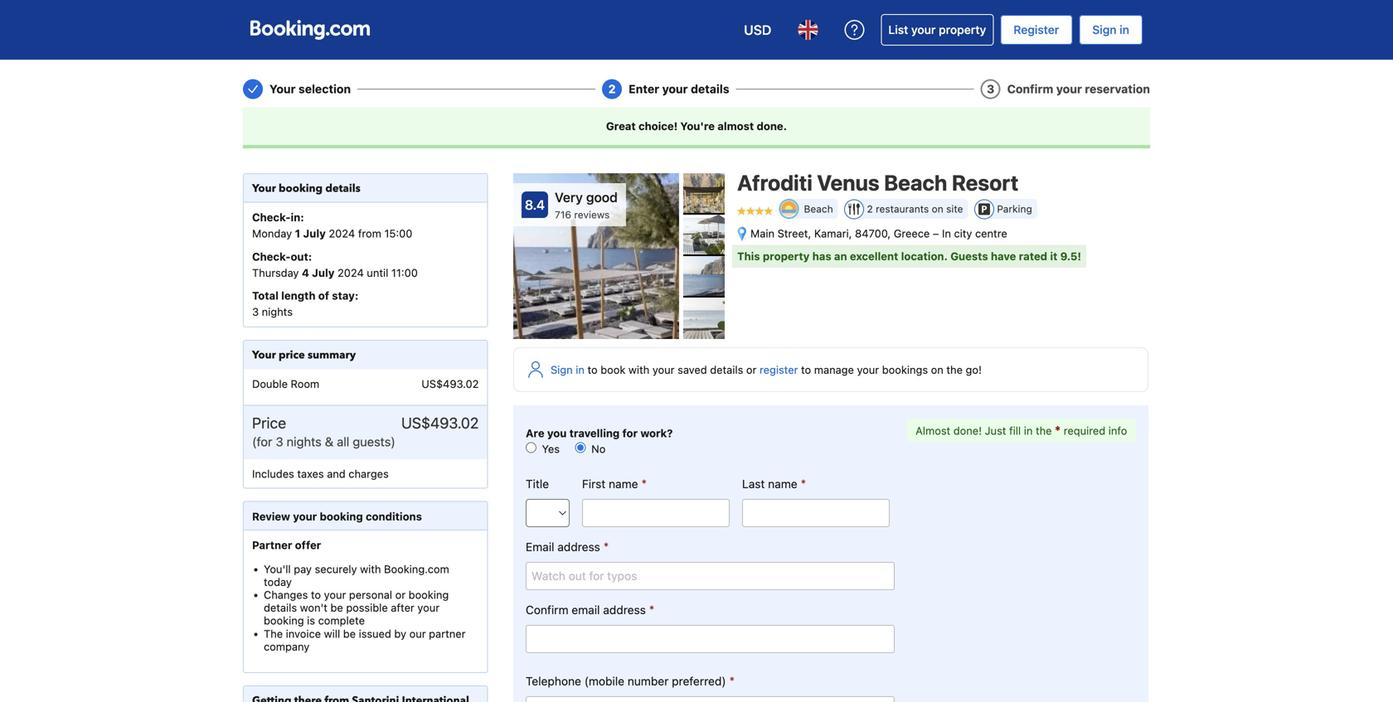 Task type: locate. For each thing, give the bounding box(es) containing it.
0 vertical spatial nights
[[262, 306, 293, 318]]

1 vertical spatial in
[[576, 364, 585, 376]]

+1 text field
[[526, 697, 895, 702]]

securely
[[315, 563, 357, 575]]

your right list
[[911, 23, 936, 36]]

* up +1 'text box'
[[729, 674, 735, 688]]

2 left enter at the left top
[[608, 82, 616, 96]]

your up won't on the left of page
[[324, 589, 346, 601]]

thursday
[[252, 267, 299, 279]]

section
[[243, 173, 488, 702]]

us$493.02
[[421, 378, 479, 390], [401, 414, 479, 432]]

nights down total on the left top
[[262, 306, 293, 318]]

or
[[746, 364, 757, 376], [395, 589, 406, 601]]

booking down and
[[320, 511, 363, 523]]

0 vertical spatial your
[[270, 82, 296, 96]]

details
[[691, 82, 729, 96], [325, 181, 361, 196], [710, 364, 743, 376], [264, 602, 297, 614]]

nights inside total length of stay: 3 nights
[[262, 306, 293, 318]]

2 for 2 restaurants on site
[[867, 203, 873, 215]]

guests)
[[353, 435, 395, 449]]

15:00
[[384, 227, 412, 240]]

address inside email address *
[[558, 540, 600, 554]]

0 vertical spatial sign
[[1092, 23, 1117, 36]]

includes
[[252, 468, 294, 480]]

july inside the check-in: monday 1 july 2024 from 15:00
[[303, 227, 326, 240]]

2024 inside the check-in: monday 1 july 2024 from 15:00
[[329, 227, 355, 240]]

confirm inside confirm email address *
[[526, 603, 569, 617]]

1 vertical spatial confirm
[[526, 603, 569, 617]]

issued
[[359, 628, 391, 640]]

*
[[1055, 423, 1061, 438], [641, 477, 647, 491], [801, 477, 806, 491], [603, 540, 609, 554], [649, 603, 655, 617], [729, 674, 735, 688]]

2 horizontal spatial to
[[801, 364, 811, 376]]

for
[[622, 427, 638, 440]]

invoice
[[286, 628, 321, 640]]

0 vertical spatial check-
[[252, 211, 291, 224]]

register button
[[760, 362, 798, 378]]

1 horizontal spatial confirm
[[1007, 82, 1054, 96]]

you'll pay securely with booking.com today changes to your personal or booking details won't be possible after your booking is complete the invoice will be issued by our partner company
[[264, 563, 466, 653]]

1 horizontal spatial with
[[629, 364, 650, 376]]

partner offer
[[252, 539, 321, 552]]

enter your details
[[629, 82, 729, 96]]

excellent
[[850, 250, 898, 263]]

partner
[[429, 628, 466, 640]]

2024 left from
[[329, 227, 355, 240]]

location.
[[901, 250, 948, 263]]

0 horizontal spatial the
[[947, 364, 963, 376]]

with up personal
[[360, 563, 381, 575]]

1 vertical spatial 2
[[867, 203, 873, 215]]

main street, kamari, 84700, greece – in city centre
[[750, 227, 1007, 240]]

july for 4 july
[[312, 267, 335, 279]]

last name *
[[742, 477, 806, 491]]

selection
[[299, 82, 351, 96]]

all
[[337, 435, 349, 449]]

0 horizontal spatial or
[[395, 589, 406, 601]]

almost
[[916, 425, 950, 437]]

booking up the
[[264, 615, 304, 627]]

1 vertical spatial the
[[1036, 425, 1052, 437]]

bookings
[[882, 364, 928, 376]]

1 horizontal spatial the
[[1036, 425, 1052, 437]]

on
[[932, 203, 944, 215], [931, 364, 944, 376]]

telephone
[[526, 675, 581, 688]]

on right bookings
[[931, 364, 944, 376]]

0 vertical spatial in
[[1120, 23, 1129, 36]]

0 vertical spatial july
[[303, 227, 326, 240]]

1 horizontal spatial property
[[939, 23, 986, 36]]

nights
[[262, 306, 293, 318], [287, 435, 322, 449]]

with right book
[[629, 364, 650, 376]]

check- inside check-out: thursday 4 july 2024 until 11:00
[[252, 250, 291, 263]]

1 horizontal spatial in
[[1024, 425, 1033, 437]]

confirm down the register link
[[1007, 82, 1054, 96]]

to up won't on the left of page
[[311, 589, 321, 601]]

0 vertical spatial us$493.02
[[421, 378, 479, 390]]

register
[[1014, 23, 1059, 36]]

to left book
[[588, 364, 598, 376]]

book
[[601, 364, 626, 376]]

july
[[303, 227, 326, 240], [312, 267, 335, 279]]

0 horizontal spatial in
[[576, 364, 585, 376]]

* right email
[[649, 603, 655, 617]]

property right list
[[939, 23, 986, 36]]

address
[[558, 540, 600, 554], [603, 603, 646, 617]]

1 vertical spatial your
[[252, 181, 276, 196]]

0 vertical spatial 2024
[[329, 227, 355, 240]]

2 vertical spatial in
[[1024, 425, 1033, 437]]

1 horizontal spatial 2
[[867, 203, 873, 215]]

guests
[[951, 250, 988, 263]]

main
[[750, 227, 775, 240]]

1 horizontal spatial sign
[[1092, 23, 1117, 36]]

0 vertical spatial beach
[[884, 170, 947, 195]]

0 horizontal spatial sign in
[[551, 364, 585, 376]]

street,
[[778, 227, 811, 240]]

&
[[325, 435, 334, 449]]

3 inside total length of stay: 3 nights
[[252, 306, 259, 318]]

july inside check-out: thursday 4 july 2024 until 11:00
[[312, 267, 335, 279]]

0 horizontal spatial sign
[[551, 364, 573, 376]]

1 check- from the top
[[252, 211, 291, 224]]

your for your selection
[[270, 82, 296, 96]]

to inside you'll pay securely with booking.com today changes to your personal or booking details won't be possible after your booking is complete the invoice will be issued by our partner company
[[311, 589, 321, 601]]

0 horizontal spatial to
[[311, 589, 321, 601]]

(for 3 nights & all guests)
[[252, 435, 395, 449]]

sign in left book
[[551, 364, 585, 376]]

1 vertical spatial 3
[[252, 306, 259, 318]]

almost done! just fill in the * required info
[[916, 423, 1127, 438]]

9.5!
[[1060, 250, 1081, 263]]

list your property link
[[881, 14, 994, 46]]

on left site
[[932, 203, 944, 215]]

or left the register
[[746, 364, 757, 376]]

july right 4
[[312, 267, 335, 279]]

0 vertical spatial with
[[629, 364, 650, 376]]

your for your price summary
[[252, 348, 276, 363]]

summary
[[308, 348, 356, 363]]

beach up 2 restaurants on site
[[884, 170, 947, 195]]

1
[[295, 227, 300, 240]]

(for
[[252, 435, 272, 449]]

sign in
[[1092, 23, 1129, 36], [551, 364, 585, 376]]

the right "fill"
[[1036, 425, 1052, 437]]

None text field
[[582, 499, 730, 528], [526, 625, 895, 654], [582, 499, 730, 528], [526, 625, 895, 654]]

None text field
[[742, 499, 890, 528]]

2024 inside check-out: thursday 4 july 2024 until 11:00
[[338, 267, 364, 279]]

2 horizontal spatial 3
[[987, 82, 995, 96]]

your right enter at the left top
[[662, 82, 688, 96]]

sign left book
[[551, 364, 573, 376]]

1 horizontal spatial name
[[768, 477, 798, 491]]

* right the "first"
[[641, 477, 647, 491]]

0 vertical spatial address
[[558, 540, 600, 554]]

details up you're
[[691, 82, 729, 96]]

1 vertical spatial sign in
[[551, 364, 585, 376]]

the left go!
[[947, 364, 963, 376]]

1 vertical spatial be
[[343, 628, 356, 640]]

confirm left email
[[526, 603, 569, 617]]

2 right restaurants icon
[[867, 203, 873, 215]]

1 vertical spatial on
[[931, 364, 944, 376]]

0 vertical spatial confirm
[[1007, 82, 1054, 96]]

to
[[588, 364, 598, 376], [801, 364, 811, 376], [311, 589, 321, 601]]

scored 8.4 element
[[522, 192, 548, 218]]

1 vertical spatial 2024
[[338, 267, 364, 279]]

1 vertical spatial july
[[312, 267, 335, 279]]

0 horizontal spatial 2
[[608, 82, 616, 96]]

sign up reservation
[[1092, 23, 1117, 36]]

your left selection
[[270, 82, 296, 96]]

name right last
[[768, 477, 798, 491]]

check- for out:
[[252, 250, 291, 263]]

nights left "&"
[[287, 435, 322, 449]]

to right the register
[[801, 364, 811, 376]]

3 down total on the left top
[[252, 306, 259, 318]]

2 vertical spatial 3
[[276, 435, 283, 449]]

0 horizontal spatial 3
[[252, 306, 259, 318]]

2 check- from the top
[[252, 250, 291, 263]]

beach up kamari,
[[804, 203, 833, 215]]

0 vertical spatial property
[[939, 23, 986, 36]]

1 vertical spatial check-
[[252, 250, 291, 263]]

july for 1 july
[[303, 227, 326, 240]]

sign in up reservation
[[1092, 23, 1129, 36]]

confirm your reservation
[[1007, 82, 1150, 96]]

0 vertical spatial or
[[746, 364, 757, 376]]

have
[[991, 250, 1016, 263]]

0 horizontal spatial address
[[558, 540, 600, 554]]

your up monday
[[252, 181, 276, 196]]

property down street,
[[763, 250, 810, 263]]

company
[[264, 641, 310, 653]]

0 vertical spatial 2
[[608, 82, 616, 96]]

check- inside the check-in: monday 1 july 2024 from 15:00
[[252, 211, 291, 224]]

* down first name *
[[603, 540, 609, 554]]

3 down list your property link
[[987, 82, 995, 96]]

be down complete
[[343, 628, 356, 640]]

* left required
[[1055, 423, 1061, 438]]

great
[[606, 120, 636, 132]]

None radio
[[575, 442, 586, 453]]

includes taxes and charges
[[252, 468, 389, 480]]

name inside 'last name *'
[[768, 477, 798, 491]]

review
[[252, 511, 290, 523]]

or up after
[[395, 589, 406, 601]]

0 horizontal spatial name
[[609, 477, 638, 491]]

to book with your saved details or register to manage your bookings on the go!
[[585, 364, 982, 376]]

name right the "first"
[[609, 477, 638, 491]]

sign
[[1092, 23, 1117, 36], [551, 364, 573, 376]]

1 vertical spatial us$493.02
[[401, 414, 479, 432]]

fill
[[1009, 425, 1021, 437]]

in left book
[[576, 364, 585, 376]]

2 vertical spatial your
[[252, 348, 276, 363]]

this
[[737, 250, 760, 263]]

1 name from the left
[[609, 477, 638, 491]]

2 name from the left
[[768, 477, 798, 491]]

check- up monday
[[252, 211, 291, 224]]

check-in: monday 1 july 2024 from 15:00
[[252, 211, 412, 240]]

1 horizontal spatial sign in
[[1092, 23, 1129, 36]]

1 horizontal spatial address
[[603, 603, 646, 617]]

be up complete
[[330, 602, 343, 614]]

2024 up stay:
[[338, 267, 364, 279]]

1 vertical spatial sign
[[551, 364, 573, 376]]

confirm
[[1007, 82, 1054, 96], [526, 603, 569, 617]]

your left price
[[252, 348, 276, 363]]

sign in inside button
[[551, 364, 585, 376]]

name inside first name *
[[609, 477, 638, 491]]

you'll
[[264, 563, 291, 575]]

check- up thursday
[[252, 250, 291, 263]]

details up the check-in: monday 1 july 2024 from 15:00
[[325, 181, 361, 196]]

in right "fill"
[[1024, 425, 1033, 437]]

(mobile
[[584, 675, 624, 688]]

review your booking conditions
[[252, 511, 422, 523]]

2
[[608, 82, 616, 96], [867, 203, 873, 215]]

address inside confirm email address *
[[603, 603, 646, 617]]

done!
[[953, 425, 982, 437]]

details down changes
[[264, 602, 297, 614]]

confirm for confirm email address *
[[526, 603, 569, 617]]

partner
[[252, 539, 292, 552]]

0 horizontal spatial beach
[[804, 203, 833, 215]]

0 horizontal spatial confirm
[[526, 603, 569, 617]]

today
[[264, 576, 292, 588]]

july right 1
[[303, 227, 326, 240]]

done.
[[757, 120, 787, 132]]

us$493.02 for double room
[[421, 378, 479, 390]]

details right saved
[[710, 364, 743, 376]]

0 horizontal spatial with
[[360, 563, 381, 575]]

in:
[[291, 211, 304, 224]]

3 right (for
[[276, 435, 283, 449]]

1 horizontal spatial beach
[[884, 170, 947, 195]]

restaurants image
[[849, 204, 860, 215]]

in up reservation
[[1120, 23, 1129, 36]]

1 vertical spatial with
[[360, 563, 381, 575]]

won't
[[300, 602, 328, 614]]

1 vertical spatial or
[[395, 589, 406, 601]]

room
[[291, 378, 319, 390]]

1 vertical spatial property
[[763, 250, 810, 263]]

1 vertical spatial address
[[603, 603, 646, 617]]

centre
[[975, 227, 1007, 240]]

your price summary
[[252, 348, 356, 363]]

2024 for until
[[338, 267, 364, 279]]



Task type: vqa. For each thing, say whether or not it's contained in the screenshot.
my
no



Task type: describe. For each thing, give the bounding box(es) containing it.
city
[[954, 227, 972, 240]]

great choice! you're almost done.
[[606, 120, 787, 132]]

84700,
[[855, 227, 891, 240]]

price
[[252, 414, 286, 432]]

0 vertical spatial the
[[947, 364, 963, 376]]

716
[[555, 209, 571, 221]]

work?
[[641, 427, 673, 440]]

your right after
[[417, 602, 440, 614]]

good
[[586, 189, 618, 205]]

Watch out for typos text field
[[526, 562, 895, 591]]

charges
[[349, 468, 389, 480]]

booking up in:
[[279, 181, 323, 196]]

pay
[[294, 563, 312, 575]]

taxes
[[297, 468, 324, 480]]

email
[[526, 540, 554, 554]]

will
[[324, 628, 340, 640]]

has
[[812, 250, 832, 263]]

in inside almost done! just fill in the * required info
[[1024, 425, 1033, 437]]

go!
[[966, 364, 982, 376]]

are you travelling for work?
[[526, 427, 673, 440]]

parking image
[[979, 204, 990, 215]]

usd
[[744, 22, 772, 38]]

greece
[[894, 227, 930, 240]]

confirm for confirm your reservation
[[1007, 82, 1054, 96]]

your for your booking details
[[252, 181, 276, 196]]

name for first name *
[[609, 477, 638, 491]]

reservation
[[1085, 82, 1150, 96]]

list your property
[[888, 23, 986, 36]]

out:
[[291, 250, 312, 263]]

2024 for from
[[329, 227, 355, 240]]

email
[[572, 603, 600, 617]]

in inside button
[[576, 364, 585, 376]]

your left reservation
[[1056, 82, 1082, 96]]

from
[[358, 227, 381, 240]]

4
[[302, 267, 309, 279]]

very
[[555, 189, 583, 205]]

name for last name *
[[768, 477, 798, 491]]

booking.com online hotel reservations image
[[250, 20, 370, 40]]

2 horizontal spatial in
[[1120, 23, 1129, 36]]

personal
[[349, 589, 392, 601]]

2 for 2
[[608, 82, 616, 96]]

resort
[[952, 170, 1019, 195]]

and
[[327, 468, 346, 480]]

1 vertical spatial beach
[[804, 203, 833, 215]]

your up offer on the bottom left
[[293, 511, 317, 523]]

1 horizontal spatial 3
[[276, 435, 283, 449]]

until
[[367, 267, 388, 279]]

you're
[[680, 120, 715, 132]]

section containing price
[[243, 173, 488, 702]]

last
[[742, 477, 765, 491]]

your selection
[[270, 82, 351, 96]]

restaurants
[[876, 203, 929, 215]]

check-out: thursday 4 july 2024 until 11:00
[[252, 250, 418, 279]]

0 vertical spatial sign in
[[1092, 23, 1129, 36]]

* right last
[[801, 477, 806, 491]]

booking.com
[[384, 563, 449, 575]]

are
[[526, 427, 545, 440]]

an
[[834, 250, 847, 263]]

or inside you'll pay securely with booking.com today changes to your personal or booking details won't be possible after your booking is complete the invoice will be issued by our partner company
[[395, 589, 406, 601]]

info
[[1109, 425, 1127, 437]]

venus
[[817, 170, 880, 195]]

travelling
[[569, 427, 620, 440]]

of
[[318, 289, 329, 302]]

your booking details
[[252, 181, 361, 196]]

length
[[281, 289, 316, 302]]

11:00
[[391, 267, 418, 279]]

email address *
[[526, 540, 609, 554]]

number
[[628, 675, 669, 688]]

changes
[[264, 589, 308, 601]]

0 vertical spatial 3
[[987, 82, 995, 96]]

is
[[307, 615, 315, 627]]

stay:
[[332, 289, 359, 302]]

double
[[252, 378, 288, 390]]

you
[[547, 427, 567, 440]]

the inside almost done! just fill in the * required info
[[1036, 425, 1052, 437]]

this property has an excellent location. guests have rated it 9.5!
[[737, 250, 1081, 263]]

2 restaurants on site
[[867, 203, 963, 215]]

monday
[[252, 227, 292, 240]]

0 vertical spatial on
[[932, 203, 944, 215]]

conditions
[[366, 511, 422, 523]]

details inside you'll pay securely with booking.com today changes to your personal or booking details won't be possible after your booking is complete the invoice will be issued by our partner company
[[264, 602, 297, 614]]

no
[[588, 443, 606, 455]]

total length of stay: 3 nights
[[252, 289, 359, 318]]

our
[[409, 628, 426, 640]]

confirm email address *
[[526, 603, 655, 617]]

site
[[946, 203, 963, 215]]

Yes radio
[[526, 442, 537, 453]]

sign inside button
[[551, 364, 573, 376]]

check- for in:
[[252, 211, 291, 224]]

rated
[[1019, 250, 1047, 263]]

kamari,
[[814, 227, 852, 240]]

parking
[[997, 203, 1032, 215]]

choice!
[[639, 120, 678, 132]]

us$493.02 for price
[[401, 414, 479, 432]]

preferred)
[[672, 675, 726, 688]]

1 vertical spatial nights
[[287, 435, 322, 449]]

your left saved
[[653, 364, 675, 376]]

offer
[[295, 539, 321, 552]]

0 horizontal spatial property
[[763, 250, 810, 263]]

after
[[391, 602, 415, 614]]

0 vertical spatial be
[[330, 602, 343, 614]]

with inside you'll pay securely with booking.com today changes to your personal or booking details won't be possible after your booking is complete the invoice will be issued by our partner company
[[360, 563, 381, 575]]

your right manage
[[857, 364, 879, 376]]

the
[[264, 628, 283, 640]]

booking down booking.com
[[409, 589, 449, 601]]

very good 716 reviews
[[555, 189, 618, 221]]

enter
[[629, 82, 659, 96]]

1 horizontal spatial to
[[588, 364, 598, 376]]

first
[[582, 477, 606, 491]]

4-star hotel image
[[737, 207, 773, 215]]

register link
[[1000, 15, 1072, 45]]

1 horizontal spatial or
[[746, 364, 757, 376]]

usd button
[[734, 10, 781, 50]]



